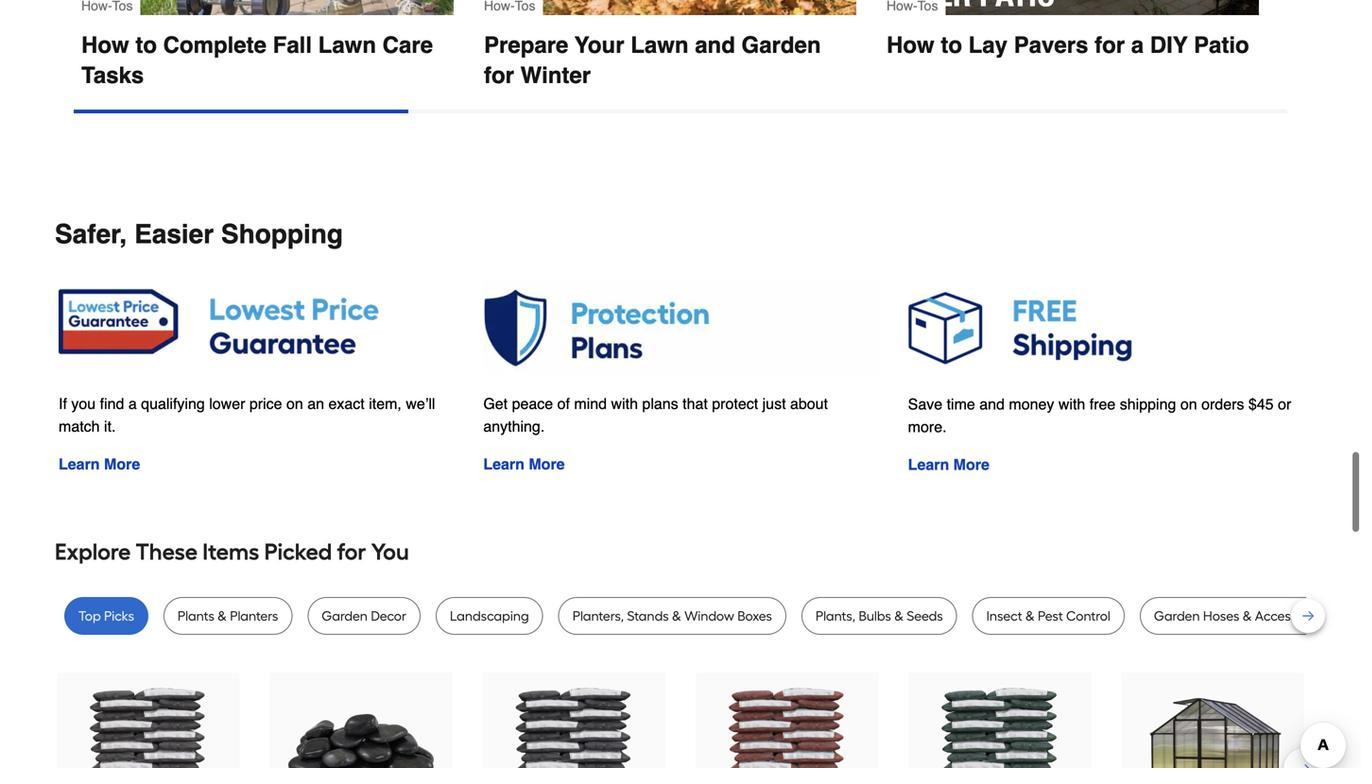 Task type: locate. For each thing, give the bounding box(es) containing it.
garden hoses & accessories
[[1155, 609, 1326, 625]]

to for lay
[[941, 32, 963, 58]]

how to complete fall lawn care tasks
[[81, 32, 440, 89]]

learn more for if you find a qualifying lower price on an exact item, we'll match it.
[[59, 456, 140, 473]]

green rake resting against a tree and a lawn strewn with leaves. image
[[477, 0, 857, 15]]

scrollbar
[[74, 110, 409, 114]]

1 horizontal spatial learn more
[[484, 456, 565, 473]]

to left lay at right
[[941, 32, 963, 58]]

with inside get peace of mind with plans that protect just about anything.
[[611, 395, 638, 413]]

1 horizontal spatial on
[[1181, 396, 1198, 413]]

0 vertical spatial a
[[1132, 32, 1145, 58]]

2 horizontal spatial learn more
[[909, 456, 990, 474]]

and down green rake resting against a tree and a lawn strewn with leaves. image
[[695, 32, 736, 58]]

0 vertical spatial and
[[695, 32, 736, 58]]

more down time
[[954, 456, 990, 474]]

learn more down more.
[[909, 456, 990, 474]]

plants & planters
[[178, 609, 278, 625]]

find
[[100, 395, 124, 413]]

0 vertical spatial for
[[1095, 32, 1126, 58]]

how inside "link"
[[887, 32, 935, 58]]

lowest price guarantee. image
[[59, 280, 453, 374]]

for
[[1095, 32, 1126, 58], [484, 63, 515, 89], [337, 539, 366, 566]]

plants
[[178, 609, 215, 625]]

learn
[[59, 456, 100, 473], [484, 456, 525, 473], [909, 456, 950, 474]]

if you find a qualifying lower price on an exact item, we'll match it.
[[59, 395, 435, 436]]

1 horizontal spatial learn more link
[[484, 456, 565, 473]]

1 vertical spatial for
[[484, 63, 515, 89]]

top
[[79, 609, 101, 625]]

0 horizontal spatial with
[[611, 395, 638, 413]]

1 how from the left
[[81, 32, 129, 58]]

for left you
[[337, 539, 366, 566]]

for down a video demonstrating how to design and build a patio with pavers. image
[[1095, 32, 1126, 58]]

explore
[[55, 539, 131, 566]]

0 horizontal spatial for
[[337, 539, 366, 566]]

2 horizontal spatial more
[[954, 456, 990, 474]]

1 horizontal spatial how
[[887, 32, 935, 58]]

1 lawn from the left
[[318, 32, 376, 58]]

to for complete
[[136, 32, 157, 58]]

a
[[1132, 32, 1145, 58], [128, 395, 137, 413]]

on left an
[[287, 395, 303, 413]]

item,
[[369, 395, 402, 413]]

1 horizontal spatial and
[[980, 396, 1005, 413]]

for inside prepare your lawn and garden for winter
[[484, 63, 515, 89]]

and right time
[[980, 396, 1005, 413]]

a right find
[[128, 395, 137, 413]]

learn more down anything.
[[484, 456, 565, 473]]

0 horizontal spatial learn
[[59, 456, 100, 473]]

how inside how to complete fall lawn care tasks
[[81, 32, 129, 58]]

to inside how to complete fall lawn care tasks
[[136, 32, 157, 58]]

for for you
[[337, 539, 366, 566]]

learn more link for save time and money with free shipping on orders $45 or more.
[[909, 456, 990, 474]]

lawn down green rake resting against a tree and a lawn strewn with leaves. image
[[631, 32, 689, 58]]

garden
[[742, 32, 822, 58], [322, 609, 368, 625], [1155, 609, 1201, 625]]

2 to from the left
[[941, 32, 963, 58]]

2 horizontal spatial for
[[1095, 32, 1126, 58]]

2 horizontal spatial learn more link
[[909, 456, 990, 474]]

stands
[[628, 609, 669, 625]]

free
[[1090, 396, 1116, 413]]

lawn inside prepare your lawn and garden for winter
[[631, 32, 689, 58]]

how up tasks
[[81, 32, 129, 58]]

plants,
[[816, 609, 856, 625]]

1 horizontal spatial for
[[484, 63, 515, 89]]

a video demonstrating how to design and build a patio with pavers. image
[[880, 0, 1260, 15]]

& right 'stands'
[[672, 609, 682, 625]]

how to complete fall lawn care tasks link
[[74, 0, 454, 91]]

rain forest black super polished pebbles 2-3-in 2200lbs - decorative rock for landscaping - retains moisture - free delivery - 1.5-3 inch size - black finish image
[[288, 676, 434, 769]]

more down anything.
[[529, 456, 565, 473]]

learn more link down anything.
[[484, 456, 565, 473]]

more down it.
[[104, 456, 140, 473]]

window
[[685, 609, 735, 625]]

0 horizontal spatial learn more link
[[59, 456, 140, 473]]

$45
[[1249, 396, 1275, 413]]

0 horizontal spatial a
[[128, 395, 137, 413]]

to inside how to lay pavers for a diy patio "link"
[[941, 32, 963, 58]]

2 & from the left
[[672, 609, 682, 625]]

learn more link down it.
[[59, 456, 140, 473]]

on inside if you find a qualifying lower price on an exact item, we'll match it.
[[287, 395, 303, 413]]

3 & from the left
[[895, 609, 904, 625]]

with
[[611, 395, 638, 413], [1059, 396, 1086, 413]]

save
[[909, 396, 943, 413]]

safer, easier shopping
[[55, 220, 343, 250]]

5 & from the left
[[1243, 609, 1253, 625]]

learn down more.
[[909, 456, 950, 474]]

learn more link
[[59, 456, 140, 473], [484, 456, 565, 473], [909, 456, 990, 474]]

garden decor
[[322, 609, 407, 625]]

0 horizontal spatial to
[[136, 32, 157, 58]]

learn more for save time and money with free shipping on orders $45 or more.
[[909, 456, 990, 474]]

1 horizontal spatial with
[[1059, 396, 1086, 413]]

explore these items picked for you
[[55, 539, 409, 566]]

qualifying
[[141, 395, 205, 413]]

lawn inside how to complete fall lawn care tasks
[[318, 32, 376, 58]]

learn for get peace of mind with plans that protect just about anything.
[[484, 456, 525, 473]]

& right hoses
[[1243, 609, 1253, 625]]

0 horizontal spatial and
[[695, 32, 736, 58]]

learn more link for if you find a qualifying lower price on an exact item, we'll match it.
[[59, 456, 140, 473]]

protection plans. image
[[484, 280, 878, 374]]

winter
[[521, 63, 591, 89]]

2 vertical spatial for
[[337, 539, 366, 566]]

learn down match
[[59, 456, 100, 473]]

picks
[[104, 609, 134, 625]]

more
[[104, 456, 140, 473], [529, 456, 565, 473], [954, 456, 990, 474]]

learn more for get peace of mind with plans that protect just about anything.
[[484, 456, 565, 473]]

on for an
[[287, 395, 303, 413]]

anything.
[[484, 418, 545, 436]]

monticello mont 8.42-ft l x 8.42-ft w x 7.5-ft h black greenhouse image
[[1141, 676, 1287, 769]]

and inside prepare your lawn and garden for winter
[[695, 32, 736, 58]]

that
[[683, 395, 708, 413]]

0 horizontal spatial learn more
[[59, 456, 140, 473]]

planters, stands & window boxes
[[573, 609, 773, 625]]

how left lay at right
[[887, 32, 935, 58]]

if
[[59, 395, 67, 413]]

of
[[558, 395, 570, 413]]

garden inside prepare your lawn and garden for winter
[[742, 32, 822, 58]]

1 horizontal spatial a
[[1132, 32, 1145, 58]]

garden for garden decor
[[322, 609, 368, 625]]

1 vertical spatial and
[[980, 396, 1005, 413]]

nuscape 75-cu ft green rubber nuggets bulk rubber mulch (certified for playgrounds ipema bulk mulch image
[[928, 676, 1074, 769]]

lawn right fall
[[318, 32, 376, 58]]

nuscape 75-cu ft brown rubber nuggets bulk rubber mulch (certified for playgrounds ipema bulk mulch image
[[75, 676, 221, 769]]

&
[[218, 609, 227, 625], [672, 609, 682, 625], [895, 609, 904, 625], [1026, 609, 1035, 625], [1243, 609, 1253, 625]]

learn more
[[59, 456, 140, 473], [484, 456, 565, 473], [909, 456, 990, 474]]

0 horizontal spatial garden
[[322, 609, 368, 625]]

1 vertical spatial a
[[128, 395, 137, 413]]

to
[[136, 32, 157, 58], [941, 32, 963, 58]]

1 horizontal spatial learn
[[484, 456, 525, 473]]

2 horizontal spatial garden
[[1155, 609, 1201, 625]]

get
[[484, 395, 508, 413]]

lower
[[209, 395, 245, 413]]

a left diy
[[1132, 32, 1145, 58]]

money
[[1010, 396, 1055, 413]]

or
[[1279, 396, 1292, 413]]

1 to from the left
[[136, 32, 157, 58]]

an
[[308, 395, 324, 413]]

learn more down it.
[[59, 456, 140, 473]]

with right mind
[[611, 395, 638, 413]]

2 horizontal spatial learn
[[909, 456, 950, 474]]

with inside save time and money with free shipping on orders $45 or more.
[[1059, 396, 1086, 413]]

shopping
[[221, 220, 343, 250]]

how for how to complete fall lawn care tasks
[[81, 32, 129, 58]]

on inside save time and money with free shipping on orders $45 or more.
[[1181, 396, 1198, 413]]

& right bulbs
[[895, 609, 904, 625]]

0 horizontal spatial on
[[287, 395, 303, 413]]

get peace of mind with plans that protect just about anything.
[[484, 395, 829, 436]]

and
[[695, 32, 736, 58], [980, 396, 1005, 413]]

1 horizontal spatial garden
[[742, 32, 822, 58]]

2 how from the left
[[887, 32, 935, 58]]

with for money
[[1059, 396, 1086, 413]]

lawn
[[318, 32, 376, 58], [631, 32, 689, 58]]

on for orders
[[1181, 396, 1198, 413]]

how
[[81, 32, 129, 58], [887, 32, 935, 58]]

1 horizontal spatial more
[[529, 456, 565, 473]]

1 horizontal spatial lawn
[[631, 32, 689, 58]]

1 horizontal spatial to
[[941, 32, 963, 58]]

on left orders
[[1181, 396, 1198, 413]]

learn more link down more.
[[909, 456, 990, 474]]

on
[[287, 395, 303, 413], [1181, 396, 1198, 413]]

0 horizontal spatial how
[[81, 32, 129, 58]]

mind
[[574, 395, 607, 413]]

with left free
[[1059, 396, 1086, 413]]

2 lawn from the left
[[631, 32, 689, 58]]

tasks
[[81, 63, 144, 89]]

0 horizontal spatial more
[[104, 456, 140, 473]]

& left "pest" on the right bottom of the page
[[1026, 609, 1035, 625]]

to up tasks
[[136, 32, 157, 58]]

diy
[[1151, 32, 1188, 58]]

for inside "link"
[[1095, 32, 1126, 58]]

for down prepare
[[484, 63, 515, 89]]

learn more link for get peace of mind with plans that protect just about anything.
[[484, 456, 565, 473]]

complete
[[163, 32, 267, 58]]

these
[[136, 539, 198, 566]]

learn down anything.
[[484, 456, 525, 473]]

how to lay pavers for a diy patio link
[[880, 0, 1260, 61]]

match
[[59, 418, 100, 436]]

more for of
[[529, 456, 565, 473]]

0 horizontal spatial lawn
[[318, 32, 376, 58]]

how to lay pavers for a diy patio
[[887, 32, 1250, 58]]

& right plants
[[218, 609, 227, 625]]

how for how to lay pavers for a diy patio
[[887, 32, 935, 58]]



Task type: vqa. For each thing, say whether or not it's contained in the screenshot.
Open until 10 PM
no



Task type: describe. For each thing, give the bounding box(es) containing it.
orders
[[1202, 396, 1245, 413]]

1 & from the left
[[218, 609, 227, 625]]

decor
[[371, 609, 407, 625]]

learn for if you find a qualifying lower price on an exact item, we'll match it.
[[59, 456, 100, 473]]

more for and
[[954, 456, 990, 474]]

and inside save time and money with free shipping on orders $45 or more.
[[980, 396, 1005, 413]]

nuscape 75-cu ft black rubber nuggets bulk rubber mulch (certified for playgrounds ipema bulk mulch image
[[501, 676, 648, 769]]

landscaping
[[450, 609, 529, 625]]

you
[[71, 395, 96, 413]]

control
[[1067, 609, 1111, 625]]

about
[[791, 395, 829, 413]]

fall
[[273, 32, 312, 58]]

your
[[575, 32, 625, 58]]

& for plants, bulbs & seeds
[[895, 609, 904, 625]]

picked
[[264, 539, 332, 566]]

4 & from the left
[[1026, 609, 1035, 625]]

nuscape 75-cu ft red rubber nuggets bulk rubber mulch (certified for playgrounds ipema bulk mulch image
[[714, 676, 861, 769]]

free shipping. image
[[909, 280, 1303, 375]]

time
[[947, 396, 976, 413]]

planters,
[[573, 609, 624, 625]]

price
[[250, 395, 282, 413]]

easier
[[134, 220, 214, 250]]

boxes
[[738, 609, 773, 625]]

shipping
[[1121, 396, 1177, 413]]

top picks
[[79, 609, 134, 625]]

planters
[[230, 609, 278, 625]]

accessories
[[1256, 609, 1326, 625]]

learn for save time and money with free shipping on orders $45 or more.
[[909, 456, 950, 474]]

items
[[203, 539, 259, 566]]

patio
[[1195, 32, 1250, 58]]

pavers
[[1015, 32, 1089, 58]]

hoses
[[1204, 609, 1240, 625]]

prepare your lawn and garden for winter link
[[477, 0, 857, 91]]

pest
[[1039, 609, 1064, 625]]

it.
[[104, 418, 116, 436]]

a person pouring scotts weed and feed winterizer fertilizer into a green scotts push spreader. image
[[74, 0, 454, 15]]

more for find
[[104, 456, 140, 473]]

safer,
[[55, 220, 127, 250]]

bulbs
[[859, 609, 892, 625]]

protect
[[712, 395, 759, 413]]

plants, bulbs & seeds
[[816, 609, 944, 625]]

exact
[[329, 395, 365, 413]]

more.
[[909, 419, 947, 436]]

with for mind
[[611, 395, 638, 413]]

a inside if you find a qualifying lower price on an exact item, we'll match it.
[[128, 395, 137, 413]]

we'll
[[406, 395, 435, 413]]

seeds
[[907, 609, 944, 625]]

insect
[[987, 609, 1023, 625]]

a inside "link"
[[1132, 32, 1145, 58]]

insect & pest control
[[987, 609, 1111, 625]]

garden for garden hoses & accessories
[[1155, 609, 1201, 625]]

you
[[371, 539, 409, 566]]

lay
[[969, 32, 1008, 58]]

for for a
[[1095, 32, 1126, 58]]

prepare your lawn and garden for winter
[[484, 32, 828, 89]]

& for planters, stands & window boxes
[[672, 609, 682, 625]]

prepare
[[484, 32, 569, 58]]

peace
[[512, 395, 553, 413]]

plans
[[643, 395, 679, 413]]

care
[[383, 32, 433, 58]]

just
[[763, 395, 786, 413]]

save time and money with free shipping on orders $45 or more.
[[909, 396, 1292, 436]]

& for garden hoses & accessories
[[1243, 609, 1253, 625]]



